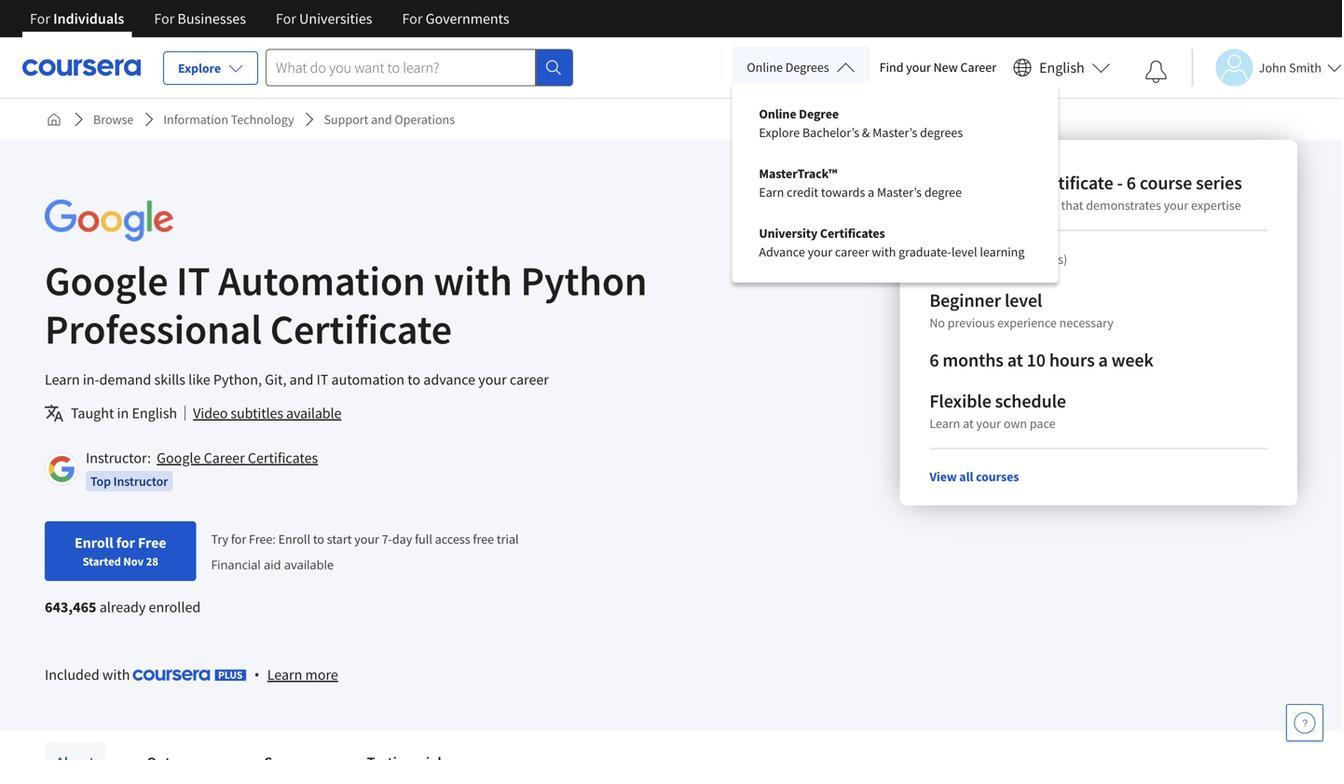 Task type: vqa. For each thing, say whether or not it's contained in the screenshot.
Week 7 link
no



Task type: locate. For each thing, give the bounding box(es) containing it.
google image
[[45, 200, 173, 242]]

pace
[[1030, 415, 1056, 432]]

instructor:
[[86, 449, 151, 467]]

video
[[193, 404, 228, 422]]

1 horizontal spatial it
[[317, 370, 329, 389]]

1 horizontal spatial explore
[[759, 124, 800, 141]]

and
[[371, 111, 392, 128], [290, 370, 314, 389]]

with inside google it automation with python professional certificate
[[434, 255, 513, 306]]

0 vertical spatial 6
[[1127, 171, 1137, 194]]

career right the advance
[[510, 370, 549, 389]]

1 horizontal spatial for
[[231, 530, 246, 547]]

it
[[176, 255, 210, 306], [317, 370, 329, 389]]

level left (35,418
[[952, 243, 978, 260]]

online left degree
[[759, 105, 797, 122]]

try for free: enroll to start your 7-day full access free trial financial aid available
[[211, 530, 519, 573]]

own
[[1004, 415, 1028, 432]]

earn inside professional certificate - 6 course series earn a career credential that demonstrates your expertise
[[930, 197, 955, 214]]

professional
[[930, 171, 1028, 194], [45, 303, 262, 355]]

1 vertical spatial explore
[[759, 124, 800, 141]]

skills
[[154, 370, 186, 389]]

0 horizontal spatial certificate
[[270, 303, 452, 355]]

started
[[83, 554, 121, 569]]

1 horizontal spatial learn
[[267, 665, 302, 684]]

1 vertical spatial professional
[[45, 303, 262, 355]]

find
[[880, 59, 904, 76]]

learn right •
[[267, 665, 302, 684]]

0 horizontal spatial level
[[952, 243, 978, 260]]

reviews)
[[1022, 251, 1068, 268]]

full
[[415, 530, 433, 547]]

0 horizontal spatial english
[[132, 404, 177, 422]]

graduate-
[[899, 243, 952, 260]]

0 vertical spatial learn
[[45, 370, 80, 389]]

learn left in-
[[45, 370, 80, 389]]

0 horizontal spatial 6
[[930, 348, 940, 372]]

0 horizontal spatial career
[[510, 370, 549, 389]]

0 horizontal spatial enroll
[[75, 533, 113, 552]]

1 vertical spatial career
[[204, 449, 245, 467]]

0 horizontal spatial and
[[290, 370, 314, 389]]

to
[[408, 370, 421, 389], [313, 530, 325, 547]]

financial aid available button
[[211, 556, 334, 573]]

0 vertical spatial at
[[1008, 348, 1024, 372]]

learn down the flexible
[[930, 415, 961, 432]]

a inside mastertrack™ earn credit towards a master's degree
[[868, 184, 875, 201]]

flexible
[[930, 389, 992, 413]]

2 horizontal spatial with
[[872, 243, 897, 260]]

0 vertical spatial google
[[45, 255, 168, 306]]

enroll up started
[[75, 533, 113, 552]]

information technology link
[[156, 103, 302, 136]]

schedule
[[996, 389, 1067, 413]]

it inside google it automation with python professional certificate
[[176, 255, 210, 306]]

google down google image
[[45, 255, 168, 306]]

experience
[[998, 314, 1057, 331]]

master's inside mastertrack™ earn credit towards a master's degree
[[878, 184, 922, 201]]

access
[[435, 530, 471, 547]]

online
[[747, 59, 783, 76], [759, 105, 797, 122]]

1 horizontal spatial earn
[[930, 197, 955, 214]]

1 horizontal spatial certificate
[[1032, 171, 1114, 194]]

certificate up automation
[[270, 303, 452, 355]]

at left 10
[[1008, 348, 1024, 372]]

certificate inside professional certificate - 6 course series earn a career credential that demonstrates your expertise
[[1032, 171, 1114, 194]]

0 vertical spatial master's
[[873, 124, 918, 141]]

0 horizontal spatial career
[[204, 449, 245, 467]]

0 horizontal spatial to
[[313, 530, 325, 547]]

certificates down towards
[[821, 225, 886, 242]]

1 vertical spatial available
[[284, 556, 334, 573]]

online inside dropdown button
[[747, 59, 783, 76]]

google career certificates link
[[157, 449, 318, 467]]

1 vertical spatial certificates
[[248, 449, 318, 467]]

for universities
[[276, 9, 373, 28]]

&
[[863, 124, 871, 141]]

0 vertical spatial professional
[[930, 171, 1028, 194]]

2 vertical spatial learn
[[267, 665, 302, 684]]

0 horizontal spatial a
[[868, 184, 875, 201]]

google it automation with python professional certificate
[[45, 255, 648, 355]]

free
[[473, 530, 494, 547]]

career right degree
[[967, 197, 1001, 214]]

0 vertical spatial explore
[[178, 60, 221, 76]]

explore button
[[163, 51, 258, 85]]

earn left the credit
[[759, 184, 785, 201]]

1 vertical spatial learn
[[930, 415, 961, 432]]

learn
[[45, 370, 80, 389], [930, 415, 961, 432], [267, 665, 302, 684]]

nov
[[123, 554, 144, 569]]

for left businesses
[[154, 9, 175, 28]]

1 horizontal spatial career
[[836, 243, 870, 260]]

to left start
[[313, 530, 325, 547]]

0 horizontal spatial for
[[116, 533, 135, 552]]

master's
[[873, 124, 918, 141], [878, 184, 922, 201]]

at down the flexible
[[963, 415, 974, 432]]

level inside the beginner level no previous experience necessary
[[1005, 289, 1043, 312]]

1 vertical spatial at
[[963, 415, 974, 432]]

beginner
[[930, 289, 1002, 312]]

6
[[1127, 171, 1137, 194], [930, 348, 940, 372]]

mastertrack™ earn credit towards a master's degree
[[759, 165, 963, 201]]

1 horizontal spatial certificates
[[821, 225, 886, 242]]

explore down for businesses
[[178, 60, 221, 76]]

0 vertical spatial it
[[176, 255, 210, 306]]

find your new career link
[[871, 56, 1006, 79]]

master's inside online degree explore bachelor's & master's degrees
[[873, 124, 918, 141]]

certificate up that on the right
[[1032, 171, 1114, 194]]

flexible schedule learn at your own pace
[[930, 389, 1067, 432]]

2 horizontal spatial career
[[967, 197, 1001, 214]]

0 vertical spatial and
[[371, 111, 392, 128]]

trial
[[497, 530, 519, 547]]

coursera image
[[22, 52, 141, 82]]

career inside the university certificates advance your career with graduate-level learning
[[836, 243, 870, 260]]

to left the advance
[[408, 370, 421, 389]]

banner navigation
[[15, 0, 525, 37]]

enroll
[[278, 530, 311, 547], [75, 533, 113, 552]]

explore inside online degree explore bachelor's & master's degrees
[[759, 124, 800, 141]]

None search field
[[266, 49, 574, 86]]

0 vertical spatial certificates
[[821, 225, 886, 242]]

google inside google it automation with python professional certificate
[[45, 255, 168, 306]]

certificates inside instructor: google career certificates top instructor
[[248, 449, 318, 467]]

-
[[1118, 171, 1124, 194]]

for up nov
[[116, 533, 135, 552]]

help center image
[[1294, 712, 1317, 734]]

and right support at the top left
[[371, 111, 392, 128]]

1 vertical spatial to
[[313, 530, 325, 547]]

universities
[[299, 9, 373, 28]]

enroll right free:
[[278, 530, 311, 547]]

for right the "try"
[[231, 530, 246, 547]]

1 vertical spatial certificate
[[270, 303, 452, 355]]

online inside online degree explore bachelor's & master's degrees
[[759, 105, 797, 122]]

career
[[961, 59, 997, 76], [204, 449, 245, 467]]

explore down degree
[[759, 124, 800, 141]]

career right new
[[961, 59, 997, 76]]

for for governments
[[402, 9, 423, 28]]

0 horizontal spatial certificates
[[248, 449, 318, 467]]

10
[[1027, 348, 1046, 372]]

available right aid
[[284, 556, 334, 573]]

master's right &
[[873, 124, 918, 141]]

6 right -
[[1127, 171, 1137, 194]]

for for businesses
[[154, 9, 175, 28]]

that
[[1062, 197, 1084, 214]]

0 vertical spatial level
[[952, 243, 978, 260]]

1 horizontal spatial and
[[371, 111, 392, 128]]

certificates down video subtitles available
[[248, 449, 318, 467]]

0 horizontal spatial at
[[963, 415, 974, 432]]

0 vertical spatial online
[[747, 59, 783, 76]]

video subtitles available
[[193, 404, 342, 422]]

and right git,
[[290, 370, 314, 389]]

support and operations link
[[317, 103, 463, 136]]

0 vertical spatial career
[[961, 59, 997, 76]]

0 horizontal spatial explore
[[178, 60, 221, 76]]

coursera plus image
[[133, 669, 247, 681]]

your down course in the top of the page
[[1164, 197, 1189, 214]]

0 vertical spatial certificate
[[1032, 171, 1114, 194]]

1 vertical spatial career
[[836, 243, 870, 260]]

6 inside professional certificate - 6 course series earn a career credential that demonstrates your expertise
[[1127, 171, 1137, 194]]

individuals
[[53, 9, 124, 28]]

643,465
[[45, 598, 97, 616]]

english
[[1040, 58, 1085, 77], [132, 404, 177, 422]]

1 horizontal spatial professional
[[930, 171, 1028, 194]]

your left 7-
[[355, 530, 379, 547]]

1 horizontal spatial with
[[434, 255, 513, 306]]

certificate inside google it automation with python professional certificate
[[270, 303, 452, 355]]

career
[[967, 197, 1001, 214], [836, 243, 870, 260], [510, 370, 549, 389]]

your left own
[[977, 415, 1002, 432]]

automation
[[218, 255, 426, 306]]

online left degrees
[[747, 59, 783, 76]]

your down "university"
[[808, 243, 833, 260]]

career down towards
[[836, 243, 870, 260]]

4 for from the left
[[402, 9, 423, 28]]

available inside "button"
[[286, 404, 342, 422]]

for
[[231, 530, 246, 547], [116, 533, 135, 552]]

for up what do you want to learn? text box
[[402, 9, 423, 28]]

businesses
[[178, 9, 246, 28]]

career inside instructor: google career certificates top instructor
[[204, 449, 245, 467]]

for left individuals
[[30, 9, 50, 28]]

professional up credential
[[930, 171, 1028, 194]]

level up experience at the right top
[[1005, 289, 1043, 312]]

3 for from the left
[[276, 9, 296, 28]]

online for online degree explore bachelor's & master's degrees
[[759, 105, 797, 122]]

1 horizontal spatial 6
[[1127, 171, 1137, 194]]

your
[[907, 59, 931, 76], [1164, 197, 1189, 214], [808, 243, 833, 260], [479, 370, 507, 389], [977, 415, 1002, 432], [355, 530, 379, 547]]

learn more link
[[267, 663, 338, 686]]

for inside enroll for free started nov 28
[[116, 533, 135, 552]]

operations
[[395, 111, 455, 128]]

for left universities
[[276, 9, 296, 28]]

2 vertical spatial career
[[510, 370, 549, 389]]

earn up graduate- on the top right of page
[[930, 197, 955, 214]]

1 vertical spatial online
[[759, 105, 797, 122]]

1 horizontal spatial at
[[1008, 348, 1024, 372]]

for inside try for free: enroll to start your 7-day full access free trial financial aid available
[[231, 530, 246, 547]]

level
[[952, 243, 978, 260], [1005, 289, 1043, 312]]

a inside professional certificate - 6 course series earn a career credential that demonstrates your expertise
[[958, 197, 964, 214]]

1 for from the left
[[30, 9, 50, 28]]

certificate
[[1032, 171, 1114, 194], [270, 303, 452, 355]]

available down learn in-demand skills like python, git, and it automation to advance your career
[[286, 404, 342, 422]]

your right find
[[907, 59, 931, 76]]

0 horizontal spatial professional
[[45, 303, 262, 355]]

0 horizontal spatial learn
[[45, 370, 80, 389]]

with
[[872, 243, 897, 260], [434, 255, 513, 306], [103, 665, 130, 684]]

taught in english
[[71, 404, 177, 422]]

1 horizontal spatial a
[[958, 197, 964, 214]]

series
[[1197, 171, 1243, 194]]

1 vertical spatial google
[[157, 449, 201, 467]]

master's left degree
[[878, 184, 922, 201]]

taught
[[71, 404, 114, 422]]

online degrees button
[[732, 47, 871, 88]]

2 horizontal spatial learn
[[930, 415, 961, 432]]

john smith button
[[1193, 49, 1343, 86]]

subtitles
[[231, 404, 283, 422]]

1 vertical spatial master's
[[878, 184, 922, 201]]

1 horizontal spatial level
[[1005, 289, 1043, 312]]

0 vertical spatial career
[[967, 197, 1001, 214]]

online for online degrees
[[747, 59, 783, 76]]

master's for degree
[[878, 184, 922, 201]]

0 horizontal spatial it
[[176, 255, 210, 306]]

0 horizontal spatial earn
[[759, 184, 785, 201]]

1 horizontal spatial to
[[408, 370, 421, 389]]

your inside the university certificates advance your career with graduate-level learning
[[808, 243, 833, 260]]

for for try
[[231, 530, 246, 547]]

2 for from the left
[[154, 9, 175, 28]]

at inside flexible schedule learn at your own pace
[[963, 415, 974, 432]]

career down video
[[204, 449, 245, 467]]

day
[[393, 530, 412, 547]]

0 vertical spatial english
[[1040, 58, 1085, 77]]

for individuals
[[30, 9, 124, 28]]

0 vertical spatial available
[[286, 404, 342, 422]]

to inside try for free: enroll to start your 7-day full access free trial financial aid available
[[313, 530, 325, 547]]

hours
[[1050, 348, 1095, 372]]

support
[[324, 111, 369, 128]]

a
[[868, 184, 875, 201], [958, 197, 964, 214], [1099, 348, 1109, 372]]

6 down no
[[930, 348, 940, 372]]

1 horizontal spatial english
[[1040, 58, 1085, 77]]

google up 'instructor'
[[157, 449, 201, 467]]

1 vertical spatial level
[[1005, 289, 1043, 312]]

professional up skills
[[45, 303, 262, 355]]

for
[[30, 9, 50, 28], [154, 9, 175, 28], [276, 9, 296, 28], [402, 9, 423, 28]]

1 horizontal spatial enroll
[[278, 530, 311, 547]]



Task type: describe. For each thing, give the bounding box(es) containing it.
level inside the university certificates advance your career with graduate-level learning
[[952, 243, 978, 260]]

free
[[138, 533, 166, 552]]

more
[[305, 665, 338, 684]]

for for universities
[[276, 9, 296, 28]]

english button
[[1006, 37, 1119, 98]]

4.8
[[930, 248, 954, 271]]

information
[[164, 111, 228, 128]]

free:
[[249, 530, 276, 547]]

your inside professional certificate - 6 course series earn a career credential that demonstrates your expertise
[[1164, 197, 1189, 214]]

expertise
[[1192, 197, 1242, 214]]

degrees
[[921, 124, 964, 141]]

git,
[[265, 370, 287, 389]]

previous
[[948, 314, 995, 331]]

1 vertical spatial english
[[132, 404, 177, 422]]

all
[[960, 468, 974, 485]]

643,465 already enrolled
[[45, 598, 201, 616]]

6 months at 10 hours a week
[[930, 348, 1154, 372]]

browse
[[93, 111, 134, 128]]

demonstrates
[[1087, 197, 1162, 214]]

0 vertical spatial to
[[408, 370, 421, 389]]

credential
[[1004, 197, 1059, 214]]

view all courses
[[930, 468, 1020, 485]]

smith
[[1290, 59, 1322, 76]]

1 horizontal spatial career
[[961, 59, 997, 76]]

credit
[[787, 184, 819, 201]]

career inside professional certificate - 6 course series earn a career credential that demonstrates your expertise
[[967, 197, 1001, 214]]

with inside the university certificates advance your career with graduate-level learning
[[872, 243, 897, 260]]

enrolled
[[149, 598, 201, 616]]

governments
[[426, 9, 510, 28]]

online degree explore bachelor's & master's degrees
[[759, 105, 964, 141]]

28
[[146, 554, 158, 569]]

for for enroll
[[116, 533, 135, 552]]

1 vertical spatial it
[[317, 370, 329, 389]]

demand
[[99, 370, 151, 389]]

online degrees menu
[[745, 93, 1047, 272]]

google career certificates image
[[48, 455, 76, 483]]

1 vertical spatial 6
[[930, 348, 940, 372]]

advance
[[759, 243, 806, 260]]

your inside try for free: enroll to start your 7-day full access free trial financial aid available
[[355, 530, 379, 547]]

already
[[99, 598, 146, 616]]

enroll inside try for free: enroll to start your 7-day full access free trial financial aid available
[[278, 530, 311, 547]]

earn inside mastertrack™ earn credit towards a master's degree
[[759, 184, 785, 201]]

professional inside google it automation with python professional certificate
[[45, 303, 262, 355]]

for businesses
[[154, 9, 246, 28]]

view all courses link
[[930, 468, 1020, 485]]

university
[[759, 225, 818, 242]]

certificates inside the university certificates advance your career with graduate-level learning
[[821, 225, 886, 242]]

show notifications image
[[1146, 61, 1168, 83]]

start
[[327, 530, 352, 547]]

enroll inside enroll for free started nov 28
[[75, 533, 113, 552]]

included with
[[45, 665, 133, 684]]

learn in-demand skills like python, git, and it automation to advance your career
[[45, 370, 549, 389]]

your inside flexible schedule learn at your own pace
[[977, 415, 1002, 432]]

find your new career
[[880, 59, 997, 76]]

(35,418 reviews)
[[980, 251, 1068, 268]]

support and operations
[[324, 111, 455, 128]]

instructor
[[113, 473, 168, 490]]

degree
[[799, 105, 839, 122]]

learn inside '• learn more'
[[267, 665, 302, 684]]

instructor: google career certificates top instructor
[[86, 449, 318, 490]]

explore inside explore dropdown button
[[178, 60, 221, 76]]

aid
[[264, 556, 281, 573]]

professional inside professional certificate - 6 course series earn a career credential that demonstrates your expertise
[[930, 171, 1028, 194]]

try
[[211, 530, 229, 547]]

2 horizontal spatial a
[[1099, 348, 1109, 372]]

(35,418
[[980, 251, 1020, 268]]

courses
[[977, 468, 1020, 485]]

university certificates advance your career with graduate-level learning
[[759, 225, 1025, 260]]

browse link
[[86, 103, 141, 136]]

months
[[943, 348, 1004, 372]]

google inside instructor: google career certificates top instructor
[[157, 449, 201, 467]]

available inside try for free: enroll to start your 7-day full access free trial financial aid available
[[284, 556, 334, 573]]

your right the advance
[[479, 370, 507, 389]]

What do you want to learn? text field
[[266, 49, 536, 86]]

technology
[[231, 111, 294, 128]]

week
[[1112, 348, 1154, 372]]

video subtitles available button
[[193, 402, 342, 424]]

automation
[[332, 370, 405, 389]]

towards
[[822, 184, 866, 201]]

1 vertical spatial and
[[290, 370, 314, 389]]

degrees
[[786, 59, 830, 76]]

john smith
[[1260, 59, 1322, 76]]

python,
[[213, 370, 262, 389]]

bachelor's
[[803, 124, 860, 141]]

in
[[117, 404, 129, 422]]

advance
[[424, 370, 476, 389]]

learn inside flexible schedule learn at your own pace
[[930, 415, 961, 432]]

for for individuals
[[30, 9, 50, 28]]

beginner level no previous experience necessary
[[930, 289, 1114, 331]]

financial
[[211, 556, 261, 573]]

necessary
[[1060, 314, 1114, 331]]

degree
[[925, 184, 963, 201]]

home image
[[47, 112, 62, 127]]

course
[[1140, 171, 1193, 194]]

for governments
[[402, 9, 510, 28]]

0 horizontal spatial with
[[103, 665, 130, 684]]

english inside button
[[1040, 58, 1085, 77]]

in-
[[83, 370, 99, 389]]

master's for degrees
[[873, 124, 918, 141]]

john
[[1260, 59, 1287, 76]]

• learn more
[[254, 664, 338, 684]]

included
[[45, 665, 100, 684]]

professional certificate - 6 course series earn a career credential that demonstrates your expertise
[[930, 171, 1243, 214]]

like
[[189, 370, 211, 389]]

online degrees
[[747, 59, 830, 76]]



